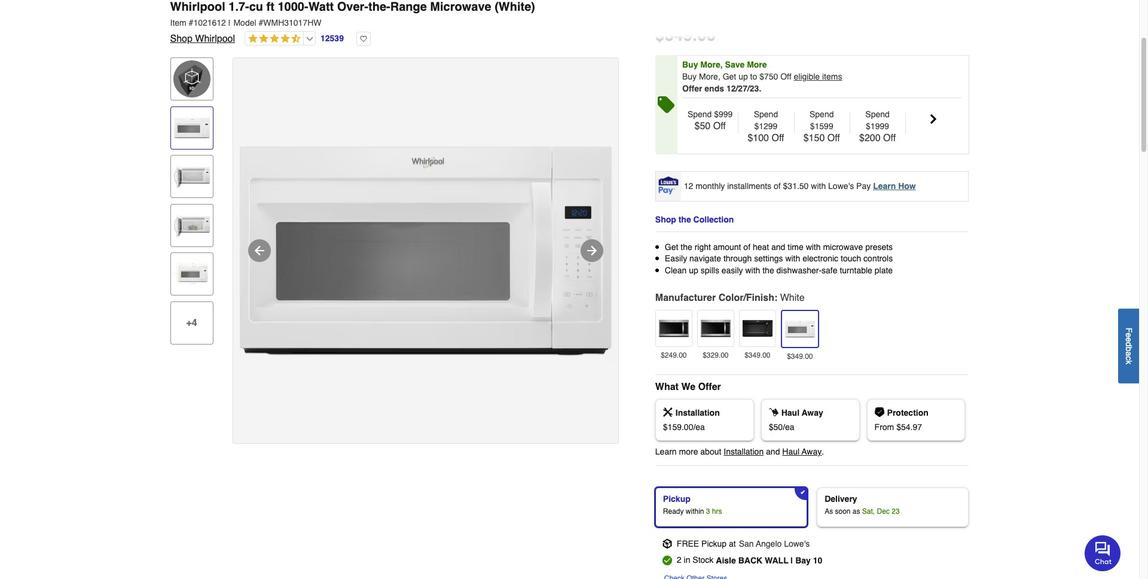 Task type: vqa. For each thing, say whether or not it's contained in the screenshot.
'Microwave'
yes



Task type: locate. For each thing, give the bounding box(es) containing it.
chat invite button image
[[1085, 535, 1122, 571]]

off down $1999
[[884, 133, 896, 143]]

whirlpool up 1021612
[[170, 0, 225, 14]]

2 buy from the top
[[683, 72, 697, 81]]

buy down buy more, save more
[[683, 72, 697, 81]]

0 vertical spatial |
[[228, 18, 231, 28]]

learn
[[874, 181, 896, 191], [656, 447, 677, 457]]

0 horizontal spatial installation
[[676, 408, 720, 418]]

turntable
[[840, 265, 873, 275]]

0 vertical spatial whirlpool
[[170, 0, 225, 14]]

0 horizontal spatial pickup
[[663, 494, 691, 504]]

| inside 2 in stock aisle back wall | bay 10
[[791, 556, 794, 566]]

$750
[[760, 72, 779, 81]]

4 spend from the left
[[866, 109, 890, 119]]

learn right pay
[[874, 181, 896, 191]]

1 vertical spatial installation
[[724, 447, 764, 457]]

buy more, save more
[[683, 60, 767, 69]]

learn left more
[[656, 447, 677, 457]]

spend inside spend $1299 $100 off
[[754, 109, 779, 119]]

up inside get the right amount of heat and time with microwave presets easily navigate through settings with electronic touch controls clean up spills easily with the dishwasher-safe turntable plate
[[689, 265, 699, 275]]

349
[[665, 25, 693, 44]]

away right the haul away filled icon
[[802, 408, 824, 418]]

1 vertical spatial away
[[802, 447, 822, 457]]

offer left the ends
[[683, 84, 703, 93]]

to
[[751, 72, 758, 81]]

1 buy from the top
[[683, 60, 699, 69]]

0 vertical spatial more,
[[701, 60, 723, 69]]

off down $999
[[714, 121, 726, 131]]

1 vertical spatial haul
[[783, 447, 800, 457]]

# right model
[[259, 18, 263, 28]]

k
[[1125, 360, 1134, 364]]

off inside spend $1599 $150 off
[[828, 133, 841, 143]]

offer
[[683, 84, 703, 93], [699, 382, 721, 393]]

the left the 'collection'
[[679, 214, 691, 224]]

installation
[[676, 408, 720, 418], [724, 447, 764, 457]]

0 horizontal spatial get
[[665, 242, 679, 252]]

haul up $50/ea at the right bottom of page
[[782, 408, 800, 418]]

protection
[[888, 408, 929, 418]]

installation up "$159.00/ea"
[[676, 408, 720, 418]]

whirlpool down 1021612
[[195, 34, 235, 44]]

off inside the buy more, get up to $750 off eligible items offer ends 12/27/23.
[[781, 72, 792, 81]]

haul away $50/ea
[[769, 408, 824, 432]]

buy down $ 349 . 00
[[683, 60, 699, 69]]

delivery as soon as sat, dec 23
[[825, 494, 900, 516]]

san
[[739, 539, 754, 549]]

more, inside the buy more, get up to $750 off eligible items offer ends 12/27/23.
[[699, 72, 721, 81]]

1 vertical spatial shop
[[656, 214, 677, 224]]

2 e from the top
[[1125, 337, 1134, 342]]

the
[[679, 214, 691, 224], [681, 242, 693, 252], [763, 265, 775, 275]]

0 horizontal spatial |
[[228, 18, 231, 28]]

0 vertical spatial get
[[723, 72, 737, 81]]

spend up $1999
[[866, 109, 890, 119]]

about
[[701, 447, 722, 457]]

items
[[823, 72, 843, 81]]

easily
[[722, 265, 743, 275]]

shop for shop the collection
[[656, 214, 677, 224]]

lowes pay logo image
[[657, 176, 681, 194]]

spills
[[701, 265, 720, 275]]

#
[[189, 18, 193, 28], [259, 18, 263, 28]]

off inside spend $1299 $100 off
[[772, 133, 785, 143]]

more,
[[701, 60, 723, 69], [699, 72, 721, 81]]

with up electronic
[[806, 242, 821, 252]]

manufacturer
[[656, 293, 716, 304]]

protection plan filled image
[[875, 408, 885, 417]]

0 horizontal spatial of
[[744, 242, 751, 252]]

0 vertical spatial away
[[802, 408, 824, 418]]

away down haul away $50/ea
[[802, 447, 822, 457]]

1 vertical spatial learn
[[656, 447, 677, 457]]

0 vertical spatial haul
[[782, 408, 800, 418]]

1 vertical spatial |
[[791, 556, 794, 566]]

$249.00
[[661, 351, 687, 360]]

shop whirlpool
[[170, 34, 235, 44]]

0 horizontal spatial $349.00
[[745, 351, 771, 360]]

check circle filled image
[[663, 556, 672, 566]]

+4
[[186, 318, 197, 328]]

the for get
[[681, 242, 693, 252]]

$349.00 for the black image
[[745, 351, 771, 360]]

pickup up ready
[[663, 494, 691, 504]]

pickup left at in the bottom of the page
[[702, 539, 727, 549]]

black image
[[742, 313, 774, 344]]

pay
[[857, 181, 871, 191]]

get up easily
[[665, 242, 679, 252]]

0 vertical spatial of
[[774, 181, 781, 191]]

with
[[811, 181, 826, 191], [806, 242, 821, 252], [786, 254, 801, 263], [746, 265, 761, 275]]

1 vertical spatial more,
[[699, 72, 721, 81]]

lowe's left pay
[[829, 181, 855, 191]]

settings
[[755, 254, 784, 263]]

haul inside haul away $50/ea
[[782, 408, 800, 418]]

0 vertical spatial up
[[739, 72, 748, 81]]

and down $50/ea at the right bottom of page
[[766, 447, 780, 457]]

d
[[1125, 342, 1134, 347]]

# right item
[[189, 18, 193, 28]]

option group
[[651, 483, 974, 532]]

| left bay
[[791, 556, 794, 566]]

1 vertical spatial the
[[681, 242, 693, 252]]

of left heat
[[744, 242, 751, 252]]

spend inside spend $1599 $150 off
[[810, 109, 834, 119]]

the down settings
[[763, 265, 775, 275]]

more
[[747, 60, 767, 69]]

spend up $1299
[[754, 109, 779, 119]]

1 horizontal spatial lowe's
[[829, 181, 855, 191]]

installation right about
[[724, 447, 764, 457]]

1 vertical spatial and
[[766, 447, 780, 457]]

1 horizontal spatial shop
[[656, 214, 677, 224]]

1 vertical spatial up
[[689, 265, 699, 275]]

off down $1599
[[828, 133, 841, 143]]

0 vertical spatial pickup
[[663, 494, 691, 504]]

up left spills
[[689, 265, 699, 275]]

hrs
[[713, 508, 722, 516]]

whirlpool
[[170, 0, 225, 14], [195, 34, 235, 44]]

0 vertical spatial shop
[[170, 34, 193, 44]]

| left model
[[228, 18, 231, 28]]

of left the $31.50
[[774, 181, 781, 191]]

.
[[693, 25, 698, 44], [822, 447, 825, 457]]

buy
[[683, 60, 699, 69], [683, 72, 697, 81]]

ft
[[267, 0, 275, 14]]

spend up $50
[[688, 109, 712, 119]]

1021612
[[193, 18, 226, 28]]

shop down the lowes pay logo at the right
[[656, 214, 677, 224]]

within
[[686, 508, 705, 516]]

12539
[[321, 33, 344, 43]]

dec
[[877, 508, 890, 516]]

| inside whirlpool 1.7-cu ft 1000-watt over-the-range microwave (white) item # 1021612 | model # wmh31017hw
[[228, 18, 231, 28]]

lowe's up bay
[[784, 539, 810, 549]]

1 horizontal spatial get
[[723, 72, 737, 81]]

1 horizontal spatial |
[[791, 556, 794, 566]]

installation inside installation $159.00/ea
[[676, 408, 720, 418]]

spend
[[688, 109, 712, 119], [754, 109, 779, 119], [810, 109, 834, 119], [866, 109, 890, 119]]

we
[[682, 382, 696, 393]]

$159.00/ea
[[663, 423, 705, 432]]

1.7-
[[229, 0, 249, 14]]

1 horizontal spatial up
[[739, 72, 748, 81]]

presets
[[866, 242, 893, 252]]

heart outline image
[[357, 32, 371, 46]]

1 vertical spatial get
[[665, 242, 679, 252]]

off inside spend $999 $50 off
[[714, 121, 726, 131]]

shop the collection link
[[656, 212, 734, 226]]

spend $1299 $100 off
[[748, 109, 785, 143]]

off right $750
[[781, 72, 792, 81]]

1 away from the top
[[802, 408, 824, 418]]

clean
[[665, 265, 687, 275]]

$349.00 down the black image
[[745, 351, 771, 360]]

ready
[[663, 508, 684, 516]]

0 vertical spatial buy
[[683, 60, 699, 69]]

haul away button
[[783, 446, 822, 458]]

$349.00
[[745, 351, 771, 360], [787, 353, 813, 361]]

1 vertical spatial lowe's
[[784, 539, 810, 549]]

plate
[[875, 265, 893, 275]]

microwave
[[430, 0, 492, 14]]

$329.00
[[703, 351, 729, 360]]

right
[[695, 242, 711, 252]]

at
[[729, 539, 736, 549]]

$349.00 down white image
[[787, 353, 813, 361]]

0 horizontal spatial shop
[[170, 34, 193, 44]]

away
[[802, 408, 824, 418], [802, 447, 822, 457]]

whirlpool  #wmh31017hw image
[[233, 58, 618, 443]]

. down haul away $50/ea
[[822, 447, 825, 457]]

1 vertical spatial buy
[[683, 72, 697, 81]]

1 horizontal spatial #
[[259, 18, 263, 28]]

1 horizontal spatial learn
[[874, 181, 896, 191]]

e up d
[[1125, 333, 1134, 337]]

0 vertical spatial lowe's
[[829, 181, 855, 191]]

0 vertical spatial offer
[[683, 84, 703, 93]]

spend $1599 $150 off
[[804, 109, 841, 143]]

2 vertical spatial the
[[763, 265, 775, 275]]

spend for $200
[[866, 109, 890, 119]]

1 vertical spatial of
[[744, 242, 751, 252]]

more, left save
[[701, 60, 723, 69]]

0 vertical spatial installation
[[676, 408, 720, 418]]

0 vertical spatial and
[[772, 242, 786, 252]]

stainless steel image
[[701, 313, 732, 344]]

spend inside spend $999 $50 off
[[688, 109, 712, 119]]

spend up $1599
[[810, 109, 834, 119]]

$349.00 for white image
[[787, 353, 813, 361]]

aisle
[[716, 556, 736, 566]]

safe
[[822, 265, 838, 275]]

e up b
[[1125, 337, 1134, 342]]

1 horizontal spatial pickup
[[702, 539, 727, 549]]

arrow right image
[[585, 244, 599, 258]]

pickup
[[663, 494, 691, 504], [702, 539, 727, 549]]

buy inside the buy more, get up to $750 off eligible items offer ends 12/27/23.
[[683, 72, 697, 81]]

in
[[684, 555, 691, 565]]

and up settings
[[772, 242, 786, 252]]

off down $1299
[[772, 133, 785, 143]]

1 horizontal spatial $349.00
[[787, 353, 813, 361]]

1 vertical spatial .
[[822, 447, 825, 457]]

12/27/23.
[[727, 84, 762, 93]]

. right the $
[[693, 25, 698, 44]]

the for shop
[[679, 214, 691, 224]]

time
[[788, 242, 804, 252]]

$999
[[715, 109, 733, 119]]

|
[[228, 18, 231, 28], [791, 556, 794, 566]]

up inside the buy more, get up to $750 off eligible items offer ends 12/27/23.
[[739, 72, 748, 81]]

3
[[707, 508, 711, 516]]

save
[[725, 60, 745, 69]]

0 horizontal spatial .
[[693, 25, 698, 44]]

0 vertical spatial learn
[[874, 181, 896, 191]]

0 vertical spatial the
[[679, 214, 691, 224]]

free pickup at san angelo lowe's
[[677, 539, 810, 549]]

haul away filled image
[[769, 408, 779, 417]]

what we offer
[[656, 382, 721, 393]]

2 spend from the left
[[754, 109, 779, 119]]

shop down item
[[170, 34, 193, 44]]

spend inside spend $1999 $200 off
[[866, 109, 890, 119]]

model
[[234, 18, 256, 28]]

0 horizontal spatial up
[[689, 265, 699, 275]]

option group containing pickup
[[651, 483, 974, 532]]

protection from $54.97
[[875, 408, 929, 432]]

off inside spend $1999 $200 off
[[884, 133, 896, 143]]

more, up the ends
[[699, 72, 721, 81]]

3 spend from the left
[[810, 109, 834, 119]]

what
[[656, 382, 679, 393]]

haul down $50/ea at the right bottom of page
[[783, 447, 800, 457]]

0 horizontal spatial #
[[189, 18, 193, 28]]

4.5 stars image
[[245, 34, 301, 45]]

1 spend from the left
[[688, 109, 712, 119]]

cu
[[249, 0, 263, 14]]

up left to
[[739, 72, 748, 81]]

1 horizontal spatial .
[[822, 447, 825, 457]]

the up easily
[[681, 242, 693, 252]]

and
[[772, 242, 786, 252], [766, 447, 780, 457]]

f e e d b a c k
[[1125, 327, 1134, 364]]

0 horizontal spatial lowe's
[[784, 539, 810, 549]]

offer right we
[[699, 382, 721, 393]]

get down buy more, save more
[[723, 72, 737, 81]]



Task type: describe. For each thing, give the bounding box(es) containing it.
$31.50
[[784, 181, 809, 191]]

more, for save
[[701, 60, 723, 69]]

2 in stock aisle back wall | bay 10
[[677, 555, 823, 566]]

2 # from the left
[[259, 18, 263, 28]]

installments
[[728, 181, 772, 191]]

amount
[[714, 242, 742, 252]]

shop for shop whirlpool
[[170, 34, 193, 44]]

sat,
[[863, 508, 875, 516]]

$100
[[748, 133, 769, 143]]

heat
[[753, 242, 770, 252]]

:
[[775, 293, 778, 304]]

spend for $100
[[754, 109, 779, 119]]

1 vertical spatial whirlpool
[[195, 34, 235, 44]]

learn how link
[[874, 181, 916, 191]]

+4 button
[[170, 302, 213, 345]]

tag filled image
[[658, 96, 675, 113]]

$50
[[695, 121, 711, 131]]

assembly image
[[663, 408, 673, 417]]

delivery
[[825, 494, 858, 504]]

monthly
[[696, 181, 725, 191]]

$54.97
[[897, 423, 923, 432]]

with right the $31.50
[[811, 181, 826, 191]]

ends
[[705, 84, 725, 93]]

$150
[[804, 133, 825, 143]]

wall
[[765, 556, 789, 566]]

off for $150 off
[[828, 133, 841, 143]]

1 vertical spatial offer
[[699, 382, 721, 393]]

and inside get the right amount of heat and time with microwave presets easily navigate through settings with electronic touch controls clean up spills easily with the dishwasher-safe turntable plate
[[772, 242, 786, 252]]

2 away from the top
[[802, 447, 822, 457]]

navigate
[[690, 254, 722, 263]]

spend $999 $50 off
[[688, 109, 733, 131]]

microwave
[[824, 242, 864, 252]]

more
[[679, 447, 698, 457]]

off for $200 off
[[884, 133, 896, 143]]

off for $100 off
[[772, 133, 785, 143]]

1 # from the left
[[189, 18, 193, 28]]

whirlpool  #wmh31017hw - thumbnail image
[[173, 109, 210, 146]]

0 vertical spatial .
[[693, 25, 698, 44]]

$200
[[860, 133, 881, 143]]

pickup inside pickup ready within 3 hrs
[[663, 494, 691, 504]]

fingerprint resistant stainless steel image
[[659, 313, 690, 344]]

get the right amount of heat and time with microwave presets easily navigate through settings with electronic touch controls clean up spills easily with the dishwasher-safe turntable plate
[[665, 242, 893, 275]]

stock
[[693, 555, 714, 565]]

through
[[724, 254, 752, 263]]

range
[[391, 0, 427, 14]]

buy for buy more, save more
[[683, 60, 699, 69]]

whirlpool inside whirlpool 1.7-cu ft 1000-watt over-the-range microwave (white) item # 1021612 | model # wmh31017hw
[[170, 0, 225, 14]]

a
[[1125, 351, 1134, 356]]

off for $50 off
[[714, 121, 726, 131]]

whirlpool  #wmh31017hw - thumbnail4 image
[[173, 256, 210, 293]]

b
[[1125, 347, 1134, 351]]

f e e d b a c k button
[[1119, 308, 1140, 383]]

$1599
[[811, 121, 834, 131]]

as
[[825, 508, 834, 516]]

of inside get the right amount of heat and time with microwave presets easily navigate through settings with electronic touch controls clean up spills easily with the dishwasher-safe turntable plate
[[744, 242, 751, 252]]

buy more, get up to $750 off eligible items offer ends 12/27/23.
[[683, 72, 843, 93]]

installation button
[[724, 446, 764, 458]]

away inside haul away $50/ea
[[802, 408, 824, 418]]

learn more about installation and haul away .
[[656, 447, 825, 457]]

whirlpool  #wmh31017hw - thumbnail2 image
[[173, 158, 210, 195]]

touch
[[841, 254, 862, 263]]

eligible items button
[[794, 72, 843, 81]]

spend for $150
[[810, 109, 834, 119]]

item number 1 0 2 1 6 1 2 and model number w m h 3 1 0 1 7 h w element
[[170, 17, 970, 29]]

1 vertical spatial pickup
[[702, 539, 727, 549]]

back
[[739, 556, 763, 566]]

over-
[[337, 0, 369, 14]]

wmh31017hw
[[263, 18, 322, 28]]

more, for get
[[699, 72, 721, 81]]

buy for buy more, get up to $750 off eligible items offer ends 12/27/23.
[[683, 72, 697, 81]]

easily
[[665, 254, 688, 263]]

the-
[[369, 0, 391, 14]]

how
[[899, 181, 916, 191]]

color/finish
[[719, 293, 775, 304]]

1 horizontal spatial of
[[774, 181, 781, 191]]

with down time
[[786, 254, 801, 263]]

(white)
[[495, 0, 535, 14]]

$50/ea
[[769, 423, 795, 432]]

dishwasher-
[[777, 265, 822, 275]]

get inside get the right amount of heat and time with microwave presets easily navigate through settings with electronic touch controls clean up spills easily with the dishwasher-safe turntable plate
[[665, 242, 679, 252]]

collection
[[694, 214, 734, 224]]

whirlpool  #wmh31017hw - thumbnail3 image
[[173, 207, 210, 244]]

with down through
[[746, 265, 761, 275]]

installation $159.00/ea
[[663, 408, 720, 432]]

get inside the buy more, get up to $750 off eligible items offer ends 12/27/23.
[[723, 72, 737, 81]]

manufacturer color/finish : white
[[656, 293, 805, 304]]

pickup image
[[663, 539, 672, 549]]

free
[[677, 539, 700, 549]]

0 horizontal spatial learn
[[656, 447, 677, 457]]

1000-
[[278, 0, 309, 14]]

$1299
[[755, 121, 778, 131]]

soon
[[836, 508, 851, 516]]

electronic
[[803, 254, 839, 263]]

white image
[[785, 314, 816, 345]]

offer inside the buy more, get up to $750 off eligible items offer ends 12/27/23.
[[683, 84, 703, 93]]

23
[[892, 508, 900, 516]]

controls
[[864, 254, 893, 263]]

10
[[814, 556, 823, 566]]

1 e from the top
[[1125, 333, 1134, 337]]

as
[[853, 508, 861, 516]]

item
[[170, 18, 187, 28]]

chevron right image
[[927, 112, 941, 126]]

pickup ready within 3 hrs
[[663, 494, 722, 516]]

12 monthly installments of $31.50 with lowe's pay learn how
[[684, 181, 916, 191]]

spend for $50
[[688, 109, 712, 119]]

arrow left image
[[252, 244, 267, 258]]

$ 349 . 00
[[656, 25, 716, 44]]

shop the collection
[[656, 214, 734, 224]]

1 horizontal spatial installation
[[724, 447, 764, 457]]

2
[[677, 555, 682, 565]]

from
[[875, 423, 895, 432]]

watt
[[309, 0, 334, 14]]

whirlpool 1.7-cu ft 1000-watt over-the-range microwave (white) item # 1021612 | model # wmh31017hw
[[170, 0, 535, 28]]

$
[[656, 25, 665, 44]]



